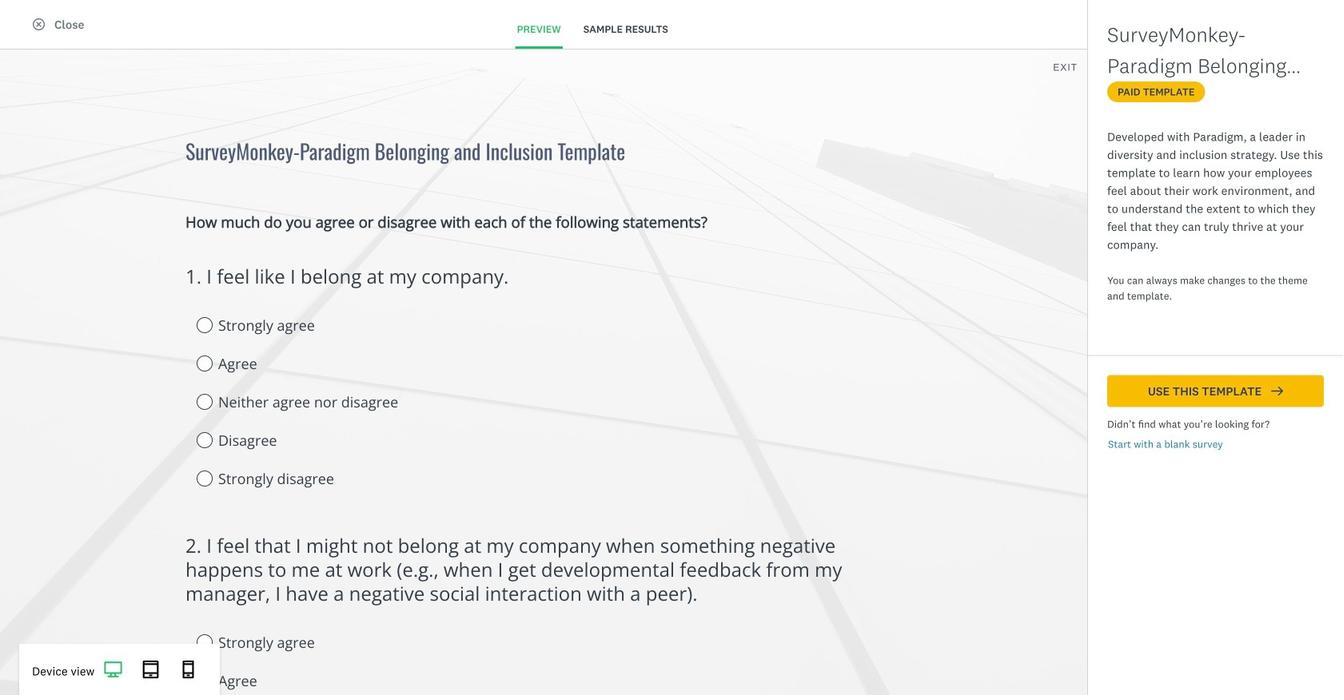 Task type: locate. For each thing, give the bounding box(es) containing it.
0 horizontal spatial svg image
[[104, 661, 122, 679]]

1 horizontal spatial svg image
[[180, 661, 197, 679]]

svg image
[[104, 661, 122, 679], [180, 661, 197, 679]]

1 vertical spatial lock image
[[1088, 490, 1100, 502]]

lock image
[[653, 244, 665, 256], [1088, 490, 1100, 502]]

tab list
[[496, 11, 689, 49]]

user image
[[50, 322, 62, 334]]

product concept analysis image
[[917, 237, 1108, 362]]

1 brand logo image from the top
[[19, 6, 45, 32]]

brand logo image
[[19, 6, 45, 32], [19, 10, 45, 29]]

grid image
[[1085, 151, 1097, 163]]

notification center icon image
[[1145, 10, 1164, 29]]

documentclone image
[[50, 185, 62, 197]]

textboxmultiple image
[[1124, 151, 1136, 163]]

0 vertical spatial lock image
[[653, 244, 665, 256]]

Search templates field
[[1127, 65, 1317, 95]]

search image
[[1116, 75, 1127, 87]]

products icon image
[[1100, 10, 1119, 29], [1100, 10, 1119, 29]]

svg image left svg icon
[[104, 661, 122, 679]]

svg image right svg icon
[[180, 661, 197, 679]]

software and app customer feedback with nps® image
[[700, 483, 890, 609]]



Task type: vqa. For each thing, say whether or not it's contained in the screenshot.
group
no



Task type: describe. For each thing, give the bounding box(es) containing it.
1 svg image from the left
[[104, 661, 122, 679]]

net promoter® score (nps) template image
[[482, 483, 672, 609]]

2 brand logo image from the top
[[19, 10, 45, 29]]

xcircle image
[[33, 18, 45, 30]]

svg image
[[142, 661, 160, 679]]

0 horizontal spatial lock image
[[653, 244, 665, 256]]

help icon image
[[1190, 10, 1209, 29]]

1 horizontal spatial lock image
[[1088, 490, 1100, 502]]

2 svg image from the left
[[180, 661, 197, 679]]

arrowright image
[[1272, 385, 1284, 397]]

employee engagement template image
[[700, 237, 890, 362]]

surveymonkey-paradigm belonging and inclusion template image
[[917, 483, 1108, 609]]

customer satisfaction template image
[[482, 237, 672, 362]]



